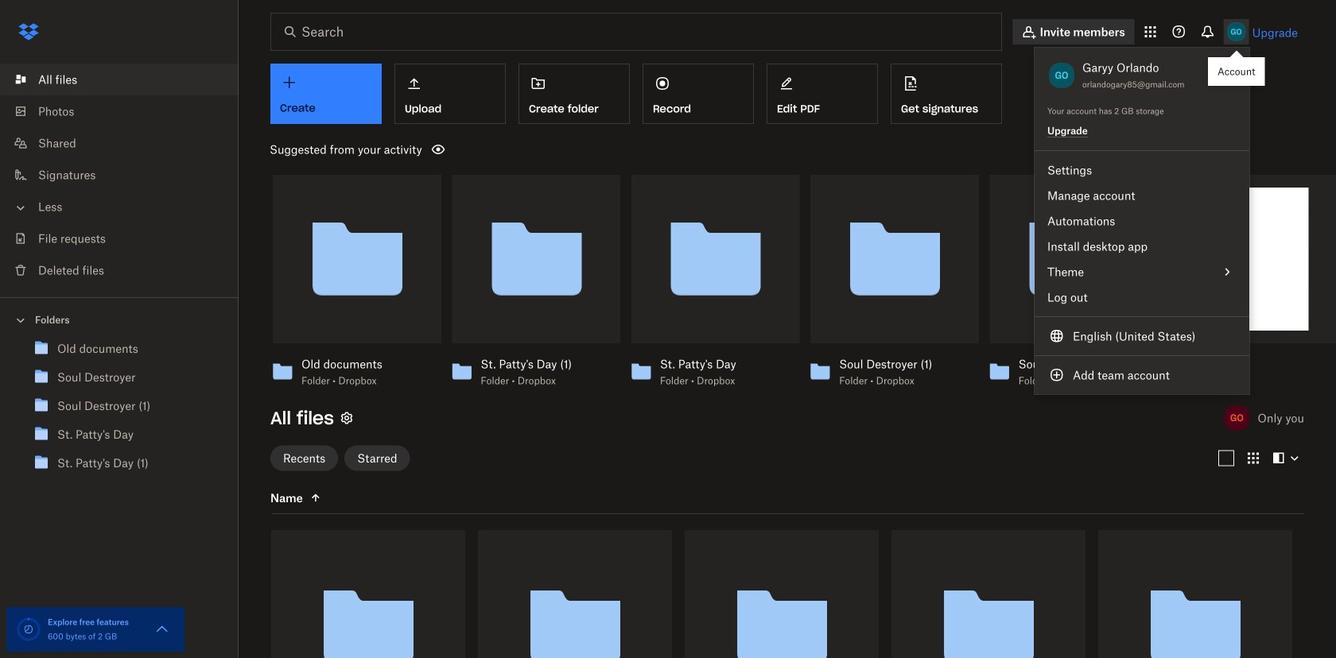 Task type: vqa. For each thing, say whether or not it's contained in the screenshot.
Add emails text field
no



Task type: locate. For each thing, give the bounding box(es) containing it.
list item
[[0, 64, 239, 95]]

dropbox image
[[13, 16, 45, 48]]

1 vertical spatial menu item
[[1035, 324, 1249, 349]]

group
[[0, 331, 239, 489]]

choose a language: image
[[1047, 327, 1066, 346]]

0 vertical spatial menu item
[[1035, 259, 1249, 285]]

menu item
[[1035, 259, 1249, 285], [1035, 324, 1249, 349]]

list
[[0, 54, 239, 297]]

menu
[[1035, 48, 1249, 394]]

folder, old documents row
[[271, 530, 465, 658]]



Task type: describe. For each thing, give the bounding box(es) containing it.
folder, soul destroyer (1) row
[[685, 530, 879, 658]]

account menu image
[[1224, 19, 1249, 45]]

folder, soul destroyer row
[[478, 530, 672, 658]]

less image
[[13, 200, 29, 216]]

1 menu item from the top
[[1035, 259, 1249, 285]]

folder, st. patty's day (1) row
[[1098, 530, 1292, 658]]

2 menu item from the top
[[1035, 324, 1249, 349]]

folder, st. patty's day row
[[891, 530, 1086, 658]]



